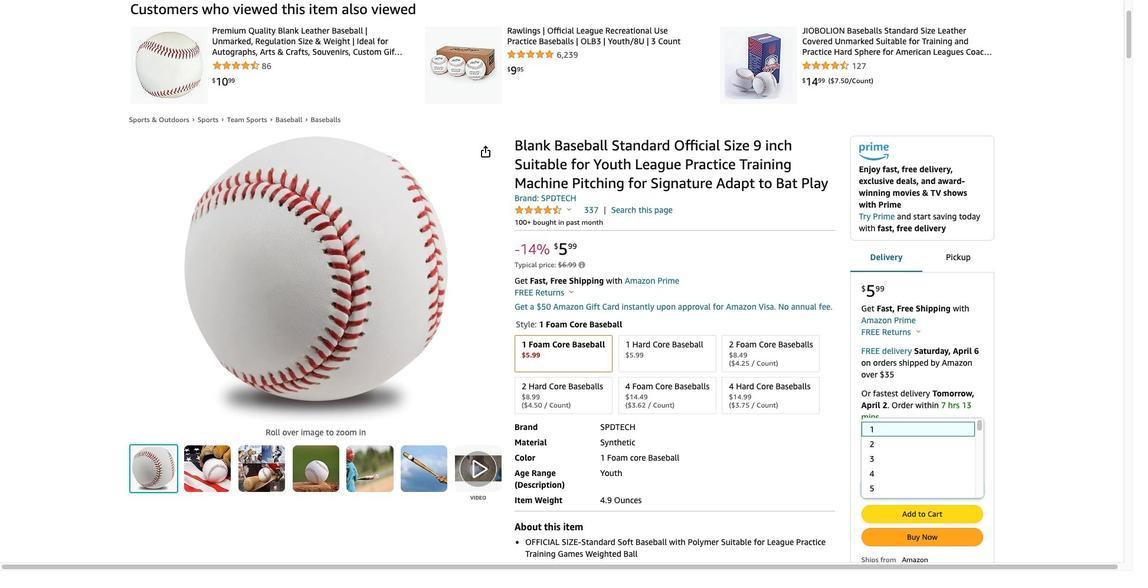 Task type: vqa. For each thing, say whether or not it's contained in the screenshot.
option
yes



Task type: describe. For each thing, give the bounding box(es) containing it.
premium quality blank leather baseball | unmarked, regulation size & weight | ideal for autographs, arts & crafts, souvenirs, image
[[135, 31, 203, 99]]

amazon prime logo image
[[859, 142, 889, 164]]

0 horizontal spatial popover image
[[570, 290, 574, 293]]

3 option from the top
[[861, 452, 975, 467]]

rawlings | official league recreational use practice baseballs | olb3 | youth/8u | 3 count image
[[430, 31, 498, 99]]

jiobolion baseballs standard size leather covered unmarked suitable for training and practice hard sphere for american league image
[[725, 31, 793, 99]]

6 option from the top
[[861, 496, 975, 511]]

popover image
[[567, 208, 571, 211]]

learn more about amazon pricing and savings image
[[578, 262, 586, 270]]

5 option from the top
[[861, 481, 975, 496]]

1 horizontal spatial popover image
[[917, 330, 921, 333]]



Task type: locate. For each thing, give the bounding box(es) containing it.
option
[[861, 422, 975, 437], [861, 437, 975, 452], [861, 452, 975, 467], [861, 467, 975, 481], [861, 481, 975, 496], [861, 496, 975, 511]]

2 option from the top
[[861, 437, 975, 452]]

4 option from the top
[[861, 467, 975, 481]]

option group
[[511, 333, 835, 417]]

blank baseball standard official size 9 inch suitable for youth league practice training machine pitching for signature adapt to bat play image
[[183, 136, 449, 422]]

0 vertical spatial popover image
[[570, 290, 574, 293]]

1 option from the top
[[861, 422, 975, 437]]

dropdown image
[[972, 487, 978, 491]]

list
[[120, 25, 1005, 104]]

None submit
[[130, 446, 177, 492], [401, 446, 448, 492], [455, 446, 502, 492], [862, 506, 983, 523], [862, 529, 983, 546], [130, 446, 177, 492], [401, 446, 448, 492], [455, 446, 502, 492], [862, 506, 983, 523], [862, 529, 983, 546]]

list box
[[861, 422, 975, 571]]

popover image
[[570, 290, 574, 293], [917, 330, 921, 333]]

1 vertical spatial popover image
[[917, 330, 921, 333]]

tab list
[[850, 243, 994, 274]]



